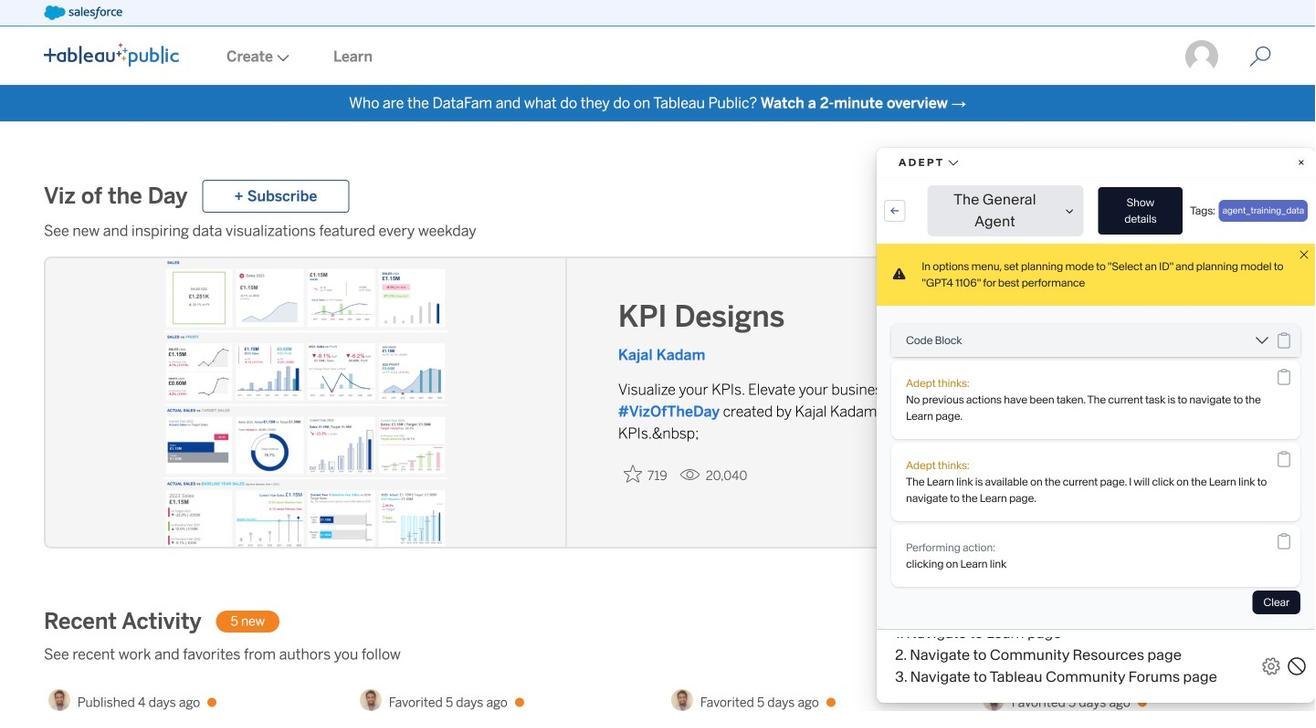 Task type: vqa. For each thing, say whether or not it's contained in the screenshot.
gary.orlando 'image'
yes



Task type: describe. For each thing, give the bounding box(es) containing it.
create image
[[273, 54, 290, 62]]

go to search image
[[1228, 46, 1293, 68]]

gary.orlando image
[[1184, 38, 1220, 75]]



Task type: locate. For each thing, give the bounding box(es) containing it.
salesforce logo image
[[44, 5, 122, 20]]

logo image
[[44, 43, 179, 67]]



